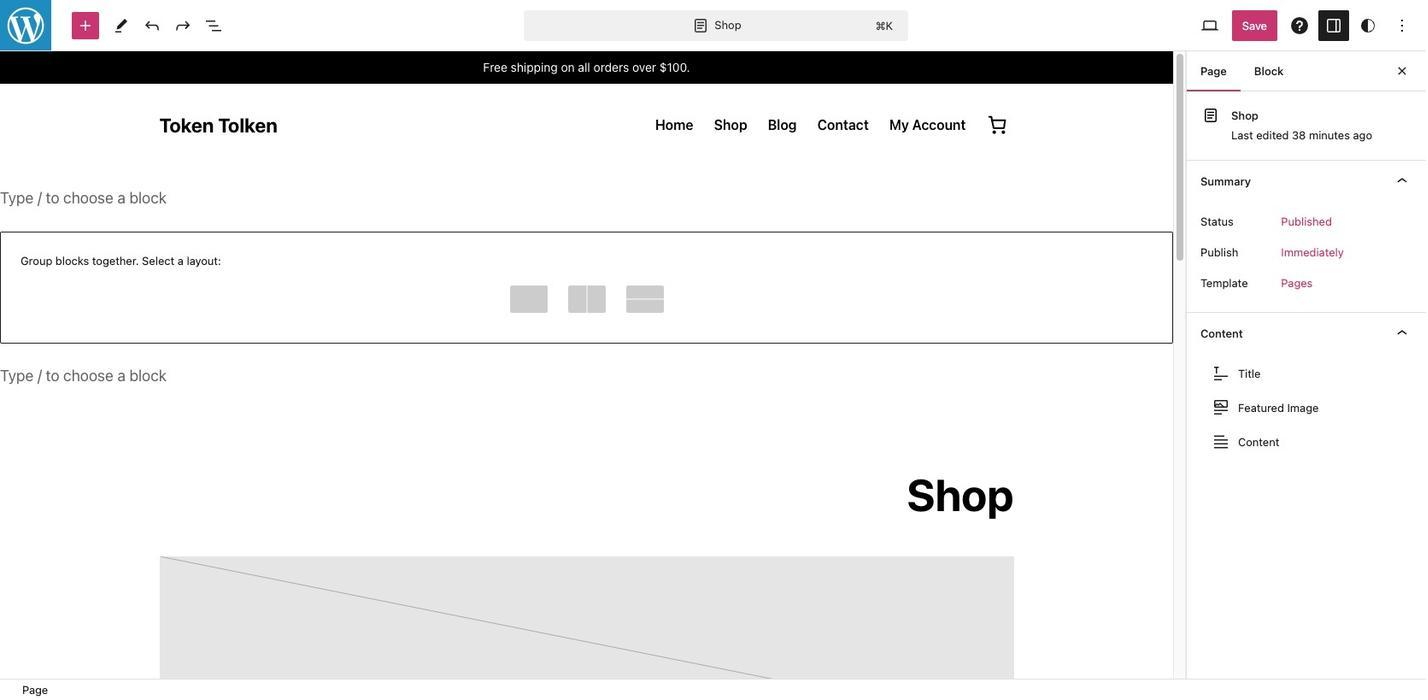 Task type: describe. For each thing, give the bounding box(es) containing it.
page inside "button"
[[1201, 64, 1227, 78]]

content inside button
[[1239, 435, 1280, 448]]

published button
[[1271, 206, 1343, 236]]

edited
[[1257, 128, 1290, 142]]

template
[[1201, 276, 1249, 289]]

content button
[[1201, 426, 1413, 457]]

settings image
[[1324, 15, 1345, 35]]

editor top bar region
[[0, 0, 1427, 51]]

help image
[[1290, 15, 1310, 35]]

shop for shop last edited 38 minutes ago
[[1232, 109, 1259, 122]]

pages button
[[1271, 267, 1324, 298]]

save button
[[1233, 10, 1278, 41]]

toggle block inserter image
[[75, 15, 96, 35]]

title
[[1239, 366, 1261, 380]]

published
[[1282, 214, 1333, 228]]

view image
[[1200, 15, 1221, 35]]

pages
[[1282, 276, 1313, 289]]

list view image
[[203, 15, 224, 35]]

styles image
[[1358, 15, 1379, 35]]

shop for shop
[[715, 18, 742, 31]]

block button
[[1241, 50, 1298, 91]]

site icon image
[[0, 0, 53, 53]]

ago
[[1354, 128, 1373, 142]]

featured image
[[1239, 401, 1319, 414]]

⌘k
[[876, 18, 893, 32]]

options image
[[1393, 15, 1413, 35]]



Task type: locate. For each thing, give the bounding box(es) containing it.
shop inside shop last edited 38 minutes ago
[[1232, 109, 1259, 122]]

38
[[1293, 128, 1307, 142]]

tools image
[[111, 15, 132, 35]]

content
[[1201, 326, 1244, 340], [1239, 435, 1280, 448]]

content button
[[1187, 313, 1427, 354]]

page button
[[1187, 50, 1241, 91]]

1 vertical spatial page
[[22, 683, 48, 697]]

content up title on the bottom right of page
[[1201, 326, 1244, 340]]

featured
[[1239, 401, 1285, 414]]

0 horizontal spatial page
[[22, 683, 48, 697]]

1 vertical spatial shop
[[1232, 109, 1259, 122]]

1 vertical spatial content
[[1239, 435, 1280, 448]]

summary
[[1201, 174, 1251, 188]]

image
[[1288, 401, 1319, 414]]

page
[[1201, 64, 1227, 78], [22, 683, 48, 697]]

immediately button
[[1271, 236, 1355, 267]]

status
[[1201, 214, 1234, 228]]

title button
[[1201, 358, 1413, 389]]

shop inside editor top bar region
[[715, 18, 742, 31]]

immediately
[[1282, 245, 1345, 259]]

minutes
[[1310, 128, 1351, 142]]

block
[[1255, 64, 1284, 78]]

featured image button
[[1201, 392, 1413, 423]]

1 horizontal spatial shop
[[1232, 109, 1259, 122]]

save
[[1243, 18, 1268, 32]]

last
[[1232, 128, 1254, 142]]

undo image
[[142, 15, 162, 35]]

0 vertical spatial page
[[1201, 64, 1227, 78]]

content inside dropdown button
[[1201, 326, 1244, 340]]

content down featured
[[1239, 435, 1280, 448]]

publish
[[1201, 245, 1239, 259]]

0 vertical spatial shop
[[715, 18, 742, 31]]

1 horizontal spatial page
[[1201, 64, 1227, 78]]

shop
[[715, 18, 742, 31], [1232, 109, 1259, 122]]

close settings image
[[1393, 61, 1413, 81]]

redo image
[[173, 15, 193, 35]]

0 vertical spatial content
[[1201, 326, 1244, 340]]

summary button
[[1187, 160, 1427, 201]]

0 horizontal spatial shop
[[715, 18, 742, 31]]

shop last edited 38 minutes ago
[[1232, 109, 1373, 142]]



Task type: vqa. For each thing, say whether or not it's contained in the screenshot.
Close Settings image
yes



